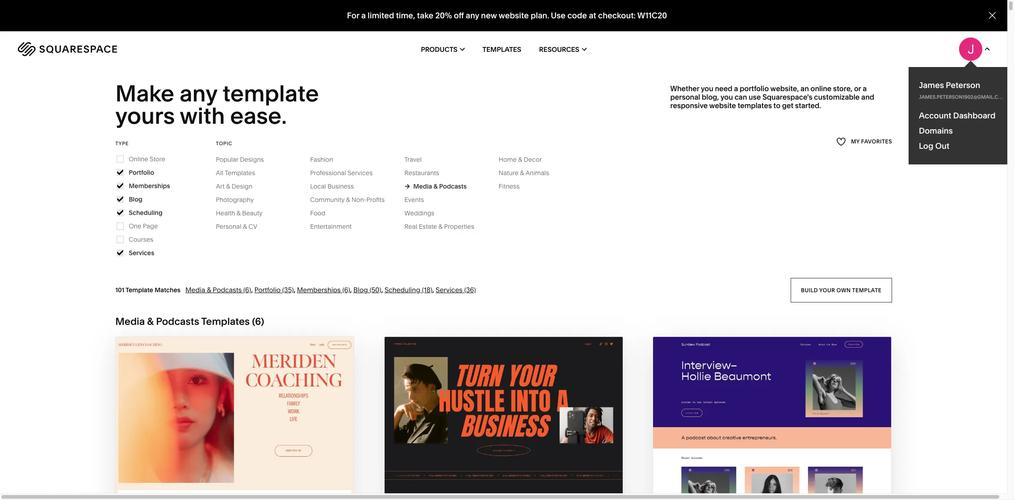 Task type: locate. For each thing, give the bounding box(es) containing it.
2 horizontal spatial services
[[436, 285, 463, 294]]

with for start with forma
[[485, 478, 508, 488]]

1 vertical spatial blog
[[353, 285, 368, 294]]

all templates link
[[216, 169, 264, 177]]

media
[[413, 182, 432, 190], [185, 285, 205, 294], [115, 315, 145, 327]]

0 horizontal spatial scheduling
[[129, 209, 162, 217]]

services up business
[[348, 169, 373, 177]]

memberships down online store
[[129, 182, 170, 190]]

favorites
[[861, 138, 892, 145]]

new
[[481, 10, 497, 21]]

(6) left portfolio (35) link
[[243, 285, 251, 294]]

blog left (50)
[[353, 285, 368, 294]]

1 horizontal spatial (6)
[[342, 285, 350, 294]]

a right or
[[863, 84, 867, 93]]

1 vertical spatial portfolio
[[254, 285, 281, 294]]

an
[[801, 84, 809, 93]]

with inside 'button'
[[212, 478, 235, 488]]

1 vertical spatial template
[[852, 287, 882, 293]]

1 horizontal spatial memberships
[[297, 285, 341, 294]]

food
[[310, 209, 326, 217]]

restaurants link
[[405, 169, 448, 177]]

use
[[551, 10, 566, 21]]

2 horizontal spatial podcasts
[[439, 182, 467, 190]]

templates left (
[[201, 315, 250, 327]]

0 horizontal spatial any
[[180, 80, 217, 107]]

& for community & non-profits
[[346, 196, 350, 204]]

1 horizontal spatial start
[[456, 478, 483, 488]]

real
[[405, 222, 417, 230]]

restaurants
[[405, 169, 439, 177]]

personal
[[671, 93, 700, 101]]

topic
[[216, 140, 232, 146]]

start inside button
[[456, 478, 483, 488]]

with left forma
[[485, 478, 508, 488]]

0 vertical spatial services
[[348, 169, 373, 177]]

you left need
[[701, 84, 714, 93]]

with
[[180, 102, 225, 130], [212, 478, 235, 488], [485, 478, 508, 488], [751, 478, 773, 488]]

1 start from the left
[[183, 478, 210, 488]]

0 vertical spatial media
[[413, 182, 432, 190]]

& right nature
[[520, 169, 524, 177]]

local business link
[[310, 182, 363, 190]]

squarespace logo image
[[18, 42, 117, 56]]

sundew image
[[653, 337, 892, 500]]

website right new
[[499, 10, 529, 21]]

a right need
[[734, 84, 738, 93]]

, left services (36) link at left bottom
[[433, 285, 434, 294]]

& for personal & cv
[[243, 222, 247, 230]]

1 horizontal spatial scheduling
[[385, 285, 420, 294]]

resources button
[[539, 31, 587, 67]]

0 vertical spatial blog
[[129, 195, 142, 203]]

services
[[348, 169, 373, 177], [129, 249, 154, 257], [436, 285, 463, 294]]

2 vertical spatial media
[[115, 315, 145, 327]]

community & non-profits link
[[310, 196, 394, 204]]

0 vertical spatial portfolio
[[129, 168, 154, 176]]

real estate & properties link
[[405, 222, 483, 230]]

courses
[[129, 235, 153, 243]]

customizable
[[814, 93, 860, 101]]

2 vertical spatial podcasts
[[156, 315, 199, 327]]

one
[[129, 222, 141, 230]]

scheduling up one page
[[129, 209, 162, 217]]

0 horizontal spatial (6)
[[243, 285, 251, 294]]

home
[[499, 155, 517, 163]]

podcasts
[[439, 182, 467, 190], [213, 285, 242, 294], [156, 315, 199, 327]]

& right home
[[518, 155, 522, 163]]

1 horizontal spatial media
[[185, 285, 205, 294]]

0 horizontal spatial podcasts
[[156, 315, 199, 327]]

a right for
[[361, 10, 366, 21]]

0 vertical spatial scheduling
[[129, 209, 162, 217]]

& down restaurants link
[[434, 182, 438, 190]]

sundew
[[775, 478, 814, 488]]

out
[[936, 141, 950, 151]]

, left blog (50) link
[[350, 285, 352, 294]]

all
[[216, 169, 223, 177]]

0 horizontal spatial start
[[183, 478, 210, 488]]

start inside 'button'
[[183, 478, 210, 488]]

1 vertical spatial podcasts
[[213, 285, 242, 294]]

4 , from the left
[[381, 285, 383, 294]]

0 vertical spatial podcasts
[[439, 182, 467, 190]]

templates down for a limited time, take 20% off any new website plan. use code at checkout: w11c20
[[483, 45, 521, 53]]

media down template
[[115, 315, 145, 327]]

plan.
[[531, 10, 549, 21]]

beauty
[[242, 209, 263, 217]]

template
[[126, 286, 153, 294]]

limited
[[368, 10, 394, 21]]

build
[[801, 287, 818, 293]]

squarespace logo link
[[18, 42, 212, 56]]

0 vertical spatial memberships
[[129, 182, 170, 190]]

2 start from the left
[[456, 478, 483, 488]]

start inside button
[[721, 478, 748, 488]]

for a limited time, take 20% off any new website plan. use code at checkout: w11c20
[[347, 10, 667, 21]]

services (36) link
[[436, 285, 476, 294]]

1 vertical spatial services
[[129, 249, 154, 257]]

business
[[328, 182, 354, 190]]

fashion
[[310, 155, 333, 163]]

nature & animals link
[[499, 169, 558, 177]]

, left portfolio (35) link
[[251, 285, 253, 294]]

1 , from the left
[[251, 285, 253, 294]]

blog
[[129, 195, 142, 203], [353, 285, 368, 294]]

blog up the one
[[129, 195, 142, 203]]

1 vertical spatial website
[[709, 101, 736, 110]]

account dashboard link
[[919, 110, 1004, 121]]

properties
[[444, 222, 474, 230]]

1 horizontal spatial blog
[[353, 285, 368, 294]]

portfolio left (35)
[[254, 285, 281, 294]]

portfolio
[[129, 168, 154, 176], [254, 285, 281, 294]]

0 horizontal spatial portfolio
[[129, 168, 154, 176]]

portfolio (35) link
[[254, 285, 294, 294]]

log out link
[[919, 141, 950, 151]]

weddings link
[[405, 209, 443, 217]]

media & podcasts link
[[405, 182, 467, 190]]

local business
[[310, 182, 354, 190]]

& for home & decor
[[518, 155, 522, 163]]

1 horizontal spatial a
[[734, 84, 738, 93]]

3 , from the left
[[350, 285, 352, 294]]

2 horizontal spatial a
[[863, 84, 867, 93]]

services down courses
[[129, 249, 154, 257]]

2 horizontal spatial media
[[413, 182, 432, 190]]

start for start with meriden
[[183, 478, 210, 488]]

decor
[[524, 155, 542, 163]]

portfolio down online
[[129, 168, 154, 176]]

time,
[[396, 10, 415, 21]]

with inside button
[[485, 478, 508, 488]]

off
[[454, 10, 464, 21]]

you left can
[[721, 93, 733, 101]]

& left non-
[[346, 196, 350, 204]]

&
[[518, 155, 522, 163], [520, 169, 524, 177], [226, 182, 230, 190], [434, 182, 438, 190], [346, 196, 350, 204], [237, 209, 241, 217], [243, 222, 247, 230], [439, 222, 443, 230], [207, 285, 211, 294], [147, 315, 154, 327]]

products
[[421, 45, 458, 53]]

2 , from the left
[[294, 285, 296, 294]]

your
[[820, 287, 835, 293]]

nature
[[499, 169, 519, 177]]

start with sundew
[[721, 478, 814, 488]]

memberships right (35)
[[297, 285, 341, 294]]

101 template matches
[[115, 286, 181, 294]]

media down restaurants on the left of page
[[413, 182, 432, 190]]

(6)
[[243, 285, 251, 294], [342, 285, 350, 294]]

2 vertical spatial services
[[436, 285, 463, 294]]

1 horizontal spatial podcasts
[[213, 285, 242, 294]]

log out
[[919, 141, 950, 151]]

start
[[183, 478, 210, 488], [456, 478, 483, 488], [721, 478, 748, 488]]

0 horizontal spatial blog
[[129, 195, 142, 203]]

0 vertical spatial template
[[223, 80, 319, 107]]

& up media & podcasts templates ( 6 ) at bottom
[[207, 285, 211, 294]]

2 horizontal spatial start
[[721, 478, 748, 488]]

media for media & podcasts
[[413, 182, 432, 190]]

blog (50) link
[[353, 285, 381, 294]]

0 horizontal spatial template
[[223, 80, 319, 107]]

)
[[261, 315, 264, 327]]

entertainment
[[310, 222, 352, 230]]

1 horizontal spatial any
[[466, 10, 479, 21]]

with left sundew at the right bottom of page
[[751, 478, 773, 488]]

1 vertical spatial any
[[180, 80, 217, 107]]

services left (36)
[[436, 285, 463, 294]]

with inside button
[[751, 478, 773, 488]]

1 horizontal spatial website
[[709, 101, 736, 110]]

0 horizontal spatial services
[[129, 249, 154, 257]]

scheduling left (18)
[[385, 285, 420, 294]]

0 horizontal spatial memberships
[[129, 182, 170, 190]]

scheduling
[[129, 209, 162, 217], [385, 285, 420, 294]]

templates down the "popular designs"
[[225, 169, 255, 177]]

start with forma
[[456, 478, 542, 488]]

& left cv
[[243, 222, 247, 230]]

with up topic
[[180, 102, 225, 130]]

website down need
[[709, 101, 736, 110]]

media right matches
[[185, 285, 205, 294]]

& down 101 template matches
[[147, 315, 154, 327]]

profits
[[366, 196, 385, 204]]

events link
[[405, 196, 433, 204]]

0 horizontal spatial a
[[361, 10, 366, 21]]

2 (6) from the left
[[342, 285, 350, 294]]

0 horizontal spatial media
[[115, 315, 145, 327]]

template
[[223, 80, 319, 107], [852, 287, 882, 293]]

1 vertical spatial media
[[185, 285, 205, 294]]

meriden element
[[116, 337, 354, 500]]

dashboard
[[954, 110, 996, 121]]

podcasts for media & podcasts
[[439, 182, 467, 190]]

& right art at the top of page
[[226, 182, 230, 190]]

meriden
[[237, 478, 278, 488]]

, left the scheduling (18) link
[[381, 285, 383, 294]]

& for media & podcasts (6) , portfolio (35) , memberships (6) , blog (50) , scheduling (18) , services (36)
[[207, 285, 211, 294]]

20%
[[435, 10, 452, 21]]

with left meriden
[[212, 478, 235, 488]]

photography
[[216, 196, 254, 204]]

0 vertical spatial website
[[499, 10, 529, 21]]

fitness
[[499, 182, 520, 190]]

, left memberships (6) link
[[294, 285, 296, 294]]

& right health
[[237, 209, 241, 217]]

(6) left blog (50) link
[[342, 285, 350, 294]]

1 horizontal spatial portfolio
[[254, 285, 281, 294]]

for
[[347, 10, 359, 21]]

make any template yours with ease. main content
[[0, 0, 1014, 500]]

0 horizontal spatial you
[[701, 84, 714, 93]]

1 horizontal spatial template
[[852, 287, 882, 293]]

(
[[252, 315, 255, 327]]

(36)
[[464, 285, 476, 294]]

build your own template
[[801, 287, 882, 293]]

started.
[[795, 101, 821, 110]]

james peterson james.peterson1902@gmail.com
[[919, 80, 1007, 100]]

3 start from the left
[[721, 478, 748, 488]]



Task type: vqa. For each thing, say whether or not it's contained in the screenshot.
a to the left
yes



Task type: describe. For each thing, give the bounding box(es) containing it.
local
[[310, 182, 326, 190]]

5 , from the left
[[433, 285, 434, 294]]

media & podcasts (6) , portfolio (35) , memberships (6) , blog (50) , scheduling (18) , services (36)
[[185, 285, 476, 294]]

whether
[[671, 84, 700, 93]]

online
[[811, 84, 832, 93]]

start for start with forma
[[456, 478, 483, 488]]

podcasts for media & podcasts templates ( 6 )
[[156, 315, 199, 327]]

personal
[[216, 222, 241, 230]]

photography link
[[216, 196, 263, 204]]

type
[[115, 140, 129, 146]]

scheduling (18) link
[[385, 285, 433, 294]]

& for media & podcasts templates ( 6 )
[[147, 315, 154, 327]]

1 vertical spatial scheduling
[[385, 285, 420, 294]]

nature & animals
[[499, 169, 549, 177]]

and
[[862, 93, 874, 101]]

store,
[[833, 84, 853, 93]]

make
[[115, 80, 174, 107]]

to
[[774, 101, 781, 110]]

domains link
[[919, 126, 1004, 136]]

templates link
[[483, 31, 521, 67]]

101
[[115, 286, 124, 294]]

travel
[[405, 155, 422, 163]]

1 vertical spatial memberships
[[297, 285, 341, 294]]

meriden image
[[116, 337, 354, 500]]

design
[[232, 182, 253, 190]]

media & podcasts templates ( 6 )
[[115, 315, 264, 327]]

1 horizontal spatial services
[[348, 169, 373, 177]]

home & decor
[[499, 155, 542, 163]]

travel link
[[405, 155, 431, 163]]

0 vertical spatial templates
[[483, 45, 521, 53]]

portfolio
[[740, 84, 769, 93]]

art & design link
[[216, 182, 261, 190]]

entertainment link
[[310, 222, 361, 230]]

(50)
[[370, 285, 381, 294]]

2 vertical spatial templates
[[201, 315, 250, 327]]

one page
[[129, 222, 158, 230]]

james
[[919, 80, 944, 90]]

need
[[715, 84, 733, 93]]

cv
[[249, 222, 257, 230]]

estate
[[419, 222, 437, 230]]

my
[[851, 138, 860, 145]]

template inside make any template yours with ease.
[[223, 80, 319, 107]]

professional
[[310, 169, 346, 177]]

account
[[919, 110, 952, 121]]

my favorites link
[[836, 136, 892, 148]]

& for health & beauty
[[237, 209, 241, 217]]

health & beauty link
[[216, 209, 271, 217]]

start for start with sundew
[[721, 478, 748, 488]]

0 vertical spatial any
[[466, 10, 479, 21]]

0 horizontal spatial website
[[499, 10, 529, 21]]

take
[[417, 10, 434, 21]]

& for nature & animals
[[520, 169, 524, 177]]

with for start with sundew
[[751, 478, 773, 488]]

at
[[589, 10, 596, 21]]

online
[[129, 155, 148, 163]]

media for media & podcasts templates ( 6 )
[[115, 315, 145, 327]]

online store
[[129, 155, 165, 163]]

any inside make any template yours with ease.
[[180, 80, 217, 107]]

podcasts for media & podcasts (6) , portfolio (35) , memberships (6) , blog (50) , scheduling (18) , services (36)
[[213, 285, 242, 294]]

real estate & properties
[[405, 222, 474, 230]]

1 vertical spatial templates
[[225, 169, 255, 177]]

art
[[216, 182, 225, 190]]

website,
[[771, 84, 799, 93]]

whether you need a portfolio website, an online store, or a personal blog, you can use squarespace's customizable and responsive website templates to get started.
[[671, 84, 874, 110]]

health
[[216, 209, 235, 217]]

(18)
[[422, 285, 433, 294]]

& for art & design
[[226, 182, 230, 190]]

health & beauty
[[216, 209, 263, 217]]

start with meriden
[[183, 478, 278, 488]]

james.peterson1902@gmail.com
[[919, 94, 1007, 100]]

& for media & podcasts
[[434, 182, 438, 190]]

non-
[[352, 196, 366, 204]]

art & design
[[216, 182, 253, 190]]

start with sundew button
[[721, 471, 824, 496]]

popular designs
[[216, 155, 264, 163]]

designs
[[240, 155, 264, 163]]

sundew element
[[653, 337, 892, 500]]

all templates
[[216, 169, 255, 177]]

forma image
[[385, 337, 623, 500]]

or
[[854, 84, 861, 93]]

build your own template button
[[791, 278, 892, 302]]

1 horizontal spatial you
[[721, 93, 733, 101]]

forma
[[510, 478, 542, 488]]

with for start with meriden
[[212, 478, 235, 488]]

home & decor link
[[499, 155, 551, 163]]

popular designs link
[[216, 155, 273, 163]]

website inside whether you need a portfolio website, an online store, or a personal blog, you can use squarespace's customizable and responsive website templates to get started.
[[709, 101, 736, 110]]

ease.
[[230, 102, 287, 130]]

events
[[405, 196, 424, 204]]

(35)
[[282, 285, 294, 294]]

1 (6) from the left
[[243, 285, 251, 294]]

templates
[[738, 101, 772, 110]]

forma element
[[385, 337, 623, 500]]

with inside make any template yours with ease.
[[180, 102, 225, 130]]

peterson
[[946, 80, 981, 90]]

can
[[735, 93, 747, 101]]

media for media & podcasts (6) , portfolio (35) , memberships (6) , blog (50) , scheduling (18) , services (36)
[[185, 285, 205, 294]]

log
[[919, 141, 934, 151]]

professional services link
[[310, 169, 382, 177]]

blog,
[[702, 93, 719, 101]]

food link
[[310, 209, 334, 217]]

fitness link
[[499, 182, 529, 190]]

template inside button
[[852, 287, 882, 293]]

& right estate
[[439, 222, 443, 230]]



